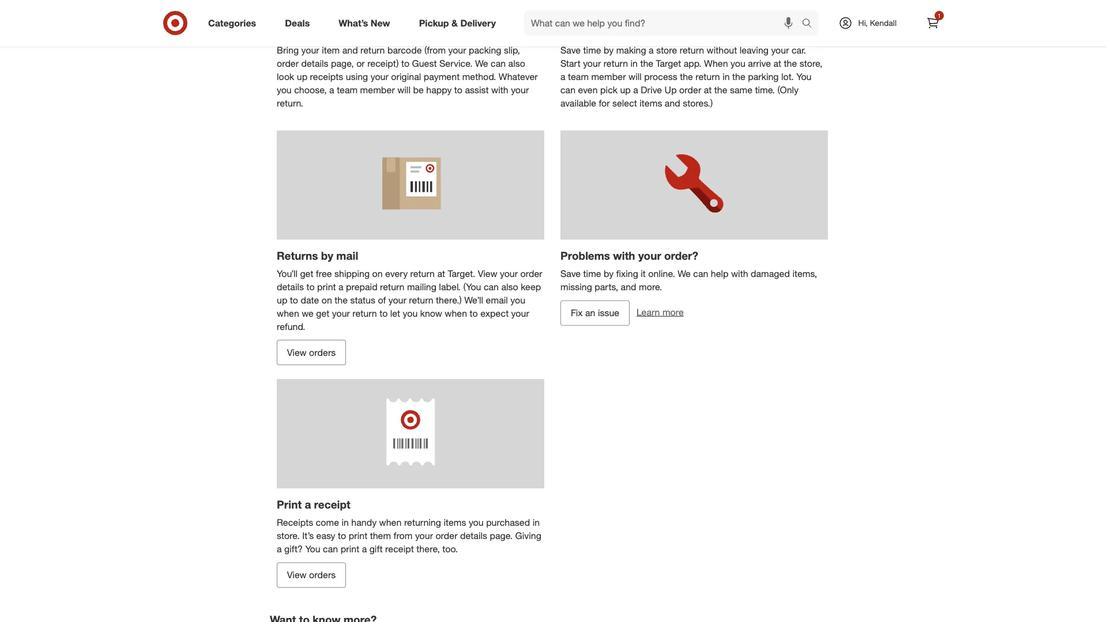 Task type: describe. For each thing, give the bounding box(es) containing it.
view inside you'll get free shipping on every return at target. view your order details to print a prepaid return mailing label. (you can also keep up to date on the status of your return there.) we'll email you when we get your return to let you know when to expect your refund.
[[478, 268, 498, 280]]

app.
[[684, 58, 702, 69]]

deals link
[[275, 10, 324, 36]]

you inside bring your item and return barcode (from your packing slip, order details page, or receipt) to guest service. we can also look up receipts using your original payment method. whatever you choose, a team member will be happy to assist with your return.
[[277, 84, 292, 96]]

choose,
[[294, 84, 327, 96]]

in right come
[[342, 518, 349, 529]]

details inside receipts come in handy when returning items you purchased in store. it's easy to print them from your order details page. giving a gift? you can print a gift receipt there, too.
[[460, 531, 487, 542]]

help
[[711, 268, 729, 280]]

handy
[[351, 518, 377, 529]]

a inside you'll get free shipping on every return at target. view your order details to print a prepaid return mailing label. (you can also keep up to date on the status of your return there.) we'll email you when we get your return to let you know when to expect your refund.
[[339, 282, 344, 293]]

0 horizontal spatial on
[[322, 295, 332, 306]]

of
[[378, 295, 386, 306]]

fix an issue
[[571, 308, 620, 319]]

you inside receipts come in handy when returning items you purchased in store. it's easy to print them from your order details page. giving a gift? you can print a gift receipt there, too.
[[469, 518, 484, 529]]

without
[[707, 45, 737, 56]]

easy
[[316, 531, 335, 542]]

0 vertical spatial drive
[[630, 26, 657, 39]]

learn
[[637, 307, 660, 318]]

free
[[316, 268, 332, 280]]

a up item
[[334, 26, 341, 39]]

new
[[371, 17, 390, 29]]

and inside bring your item and return barcode (from your packing slip, order details page, or receipt) to guest service. we can also look up receipts using your original payment method. whatever you choose, a team member will be happy to assist with your return.
[[342, 45, 358, 56]]

it's
[[302, 531, 314, 542]]

store
[[656, 45, 677, 56]]

fixing
[[616, 268, 638, 280]]

your down whatever
[[511, 84, 529, 96]]

1
[[938, 12, 941, 19]]

at up lot. at the top
[[774, 58, 782, 69]]

a inside bring your item and return barcode (from your packing slip, order details page, or receipt) to guest service. we can also look up receipts using your original payment method. whatever you choose, a team member will be happy to assist with your return.
[[329, 84, 334, 96]]

shipping
[[335, 268, 370, 280]]

you'll
[[277, 268, 298, 280]]

we inside bring your item and return barcode (from your packing slip, order details page, or receipt) to guest service. we can also look up receipts using your original payment method. whatever you choose, a team member will be happy to assist with your return.
[[475, 58, 488, 69]]

problems
[[561, 249, 610, 263]]

receipt)
[[367, 58, 399, 69]]

returns by mail
[[277, 249, 358, 263]]

parts,
[[595, 282, 618, 293]]

a down start
[[561, 71, 566, 82]]

packing
[[469, 45, 502, 56]]

receipts
[[277, 518, 313, 529]]

your right we
[[332, 308, 350, 319]]

return down status
[[353, 308, 377, 319]]

learn more
[[637, 307, 684, 318]]

there,
[[417, 544, 440, 555]]

receipts come in handy when returning items you purchased in store. it's easy to print them from your order details page. giving a gift? you can print a gift receipt there, too.
[[277, 518, 542, 555]]

issue
[[598, 308, 620, 319]]

view orders for by
[[287, 347, 336, 359]]

your up service.
[[448, 45, 466, 56]]

page,
[[331, 58, 354, 69]]

mailing
[[407, 282, 437, 293]]

returns for returns at a target store
[[277, 26, 318, 39]]

gift
[[370, 544, 383, 555]]

damaged
[[751, 268, 790, 280]]

team inside bring your item and return barcode (from your packing slip, order details page, or receipt) to guest service. we can also look up receipts using your original payment method. whatever you choose, a team member will be happy to assist with your return.
[[337, 84, 358, 96]]

the left same
[[715, 84, 728, 96]]

method.
[[462, 71, 496, 82]]

giving
[[515, 531, 542, 542]]

save for problems with your order?
[[561, 268, 581, 280]]

your up email
[[500, 268, 518, 280]]

print for receipt
[[349, 531, 368, 542]]

time for returns
[[583, 45, 601, 56]]

with up fixing
[[613, 249, 635, 263]]

gift?
[[284, 544, 303, 555]]

save time by making a store return without leaving your car. start your return in the target app. when you arrive at the store, a team member will process the return in the parking lot. you can even pick up a drive up order at the same time. (only available for select items and stores.)
[[561, 45, 823, 109]]

a left store in the right top of the page
[[649, 45, 654, 56]]

it
[[641, 268, 646, 280]]

order inside receipts come in handy when returning items you purchased in store. it's easy to print them from your order details page. giving a gift? you can print a gift receipt there, too.
[[436, 531, 458, 542]]

can inside bring your item and return barcode (from your packing slip, order details page, or receipt) to guest service. we can also look up receipts using your original payment method. whatever you choose, a team member will be happy to assist with your return.
[[491, 58, 506, 69]]

0 horizontal spatial receipt
[[314, 498, 351, 512]]

view orders for a
[[287, 570, 336, 581]]

target.
[[448, 268, 475, 280]]

up inside save time by making a store return without leaving your car. start your return in the target app. when you arrive at the store, a team member will process the return in the parking lot. you can even pick up a drive up order at the same time. (only available for select items and stores.)
[[620, 84, 631, 96]]

making
[[616, 45, 646, 56]]

refund.
[[277, 321, 305, 332]]

page.
[[490, 531, 513, 542]]

return down every
[[380, 282, 405, 293]]

be
[[413, 84, 424, 96]]

assist
[[465, 84, 489, 96]]

mail
[[336, 249, 358, 263]]

your right expect
[[511, 308, 529, 319]]

for
[[599, 97, 610, 109]]

service.
[[439, 58, 473, 69]]

up inside you'll get free shipping on every return at target. view your order details to print a prepaid return mailing label. (you can also keep up to date on the status of your return there.) we'll email you when we get your return to let you know when to expect your refund.
[[277, 295, 287, 306]]

you inside receipts come in handy when returning items you purchased in store. it's easy to print them from your order details page. giving a gift? you can print a gift receipt there, too.
[[305, 544, 321, 555]]

returns at a target store
[[277, 26, 407, 39]]

order inside you'll get free shipping on every return at target. view your order details to print a prepaid return mailing label. (you can also keep up to date on the status of your return there.) we'll email you when we get your return to let you know when to expect your refund.
[[521, 268, 543, 280]]

start
[[561, 58, 581, 69]]

can inside you'll get free shipping on every return at target. view your order details to print a prepaid return mailing label. (you can also keep up to date on the status of your return there.) we'll email you when we get your return to let you know when to expect your refund.
[[484, 282, 499, 293]]

when inside receipts come in handy when returning items you purchased in store. it's easy to print them from your order details page. giving a gift? you can print a gift receipt there, too.
[[379, 518, 402, 529]]

return inside bring your item and return barcode (from your packing slip, order details page, or receipt) to guest service. we can also look up receipts using your original payment method. whatever you choose, a team member will be happy to assist with your return.
[[361, 45, 385, 56]]

learn more button
[[637, 306, 684, 319]]

receipts
[[310, 71, 343, 82]]

missing
[[561, 282, 592, 293]]

what's
[[339, 17, 368, 29]]

the down "app."
[[680, 71, 693, 82]]

also inside you'll get free shipping on every return at target. view your order details to print a prepaid return mailing label. (you can also keep up to date on the status of your return there.) we'll email you when we get your return to let you know when to expect your refund.
[[501, 282, 518, 293]]

whatever
[[499, 71, 538, 82]]

the up lot. at the top
[[784, 58, 797, 69]]

payment
[[424, 71, 460, 82]]

barcode
[[388, 45, 422, 56]]

items,
[[793, 268, 817, 280]]

(from
[[424, 45, 446, 56]]

in up "giving"
[[533, 518, 540, 529]]

an
[[585, 308, 596, 319]]

a up select
[[633, 84, 638, 96]]

store
[[379, 26, 407, 39]]

target inside save time by making a store return without leaving your car. start your return in the target app. when you arrive at the store, a team member will process the return in the parking lot. you can even pick up a drive up order at the same time. (only available for select items and stores.)
[[656, 58, 681, 69]]

let
[[390, 308, 400, 319]]

and inside save time by making a store return without leaving your car. start your return in the target app. when you arrive at the store, a team member will process the return in the parking lot. you can even pick up a drive up order at the same time. (only available for select items and stores.)
[[665, 97, 681, 109]]

in down when
[[723, 71, 730, 82]]

will inside save time by making a store return without leaving your car. start your return in the target app. when you arrive at the store, a team member will process the return in the parking lot. you can even pick up a drive up order at the same time. (only available for select items and stores.)
[[629, 71, 642, 82]]

orders for a
[[309, 570, 336, 581]]

0 horizontal spatial target
[[344, 26, 376, 39]]

purchased
[[486, 518, 530, 529]]

there.)
[[436, 295, 462, 306]]

return up "app."
[[680, 45, 704, 56]]

orders for by
[[309, 347, 336, 359]]

date
[[301, 295, 319, 306]]

process
[[644, 71, 678, 82]]

the up same
[[733, 71, 746, 82]]

when
[[704, 58, 728, 69]]

categories link
[[198, 10, 271, 36]]

status
[[350, 295, 375, 306]]

stores.)
[[683, 97, 713, 109]]

a left gift?
[[277, 544, 282, 555]]

too.
[[443, 544, 458, 555]]

returns with drive up
[[561, 26, 675, 39]]

bring
[[277, 45, 299, 56]]

every
[[385, 268, 408, 280]]

to left date
[[290, 295, 298, 306]]

store,
[[800, 58, 823, 69]]

up inside save time by making a store return without leaving your car. start your return in the target app. when you arrive at the store, a team member will process the return in the parking lot. you can even pick up a drive up order at the same time. (only available for select items and stores.)
[[665, 84, 677, 96]]

return down when
[[696, 71, 720, 82]]

available
[[561, 97, 596, 109]]

2 horizontal spatial when
[[445, 308, 467, 319]]

your left item
[[301, 45, 319, 56]]

at up the stores.)
[[704, 84, 712, 96]]

your down receipt)
[[371, 71, 389, 82]]



Task type: locate. For each thing, give the bounding box(es) containing it.
2 time from the top
[[583, 268, 601, 280]]

0 vertical spatial also
[[508, 58, 525, 69]]

by for problems
[[604, 268, 614, 280]]

same
[[730, 84, 753, 96]]

we
[[302, 308, 314, 319]]

2 vertical spatial view
[[287, 570, 307, 581]]

0 horizontal spatial when
[[277, 308, 299, 319]]

your up it
[[638, 249, 662, 263]]

save up missing
[[561, 268, 581, 280]]

0 vertical spatial by
[[604, 45, 614, 56]]

look
[[277, 71, 294, 82]]

view for receipt
[[287, 570, 307, 581]]

the inside you'll get free shipping on every return at target. view your order details to print a prepaid return mailing label. (you can also keep up to date on the status of your return there.) we'll email you when we get your return to let you know when to expect your refund.
[[335, 295, 348, 306]]

2 horizontal spatial and
[[665, 97, 681, 109]]

order up the keep
[[521, 268, 543, 280]]

1 view orders from the top
[[287, 347, 336, 359]]

2 horizontal spatial up
[[620, 84, 631, 96]]

more
[[663, 307, 684, 318]]

1 horizontal spatial up
[[297, 71, 308, 82]]

0 horizontal spatial will
[[398, 84, 411, 96]]

2 orders from the top
[[309, 570, 336, 581]]

label.
[[439, 282, 461, 293]]

view down refund.
[[287, 347, 307, 359]]

what's new link
[[329, 10, 405, 36]]

to inside receipts come in handy when returning items you purchased in store. it's easy to print them from your order details page. giving a gift? you can print a gift receipt there, too.
[[338, 531, 346, 542]]

and up page,
[[342, 45, 358, 56]]

time for problems
[[583, 268, 601, 280]]

returns for returns with drive up
[[561, 26, 602, 39]]

target
[[344, 26, 376, 39], [656, 58, 681, 69]]

up
[[297, 71, 308, 82], [620, 84, 631, 96], [277, 295, 287, 306]]

even
[[578, 84, 598, 96]]

return down the making
[[604, 58, 628, 69]]

original
[[391, 71, 421, 82]]

2 save from the top
[[561, 268, 581, 280]]

view orders down refund.
[[287, 347, 336, 359]]

and down fixing
[[621, 282, 637, 293]]

drive up the making
[[630, 26, 657, 39]]

you inside save time by making a store return without leaving your car. start your return in the target app. when you arrive at the store, a team member will process the return in the parking lot. you can even pick up a drive up order at the same time. (only available for select items and stores.)
[[797, 71, 812, 82]]

return
[[361, 45, 385, 56], [680, 45, 704, 56], [604, 58, 628, 69], [696, 71, 720, 82], [410, 268, 435, 280], [380, 282, 405, 293], [409, 295, 434, 306], [353, 308, 377, 319]]

can
[[491, 58, 506, 69], [561, 84, 576, 96], [693, 268, 709, 280], [484, 282, 499, 293], [323, 544, 338, 555]]

0 vertical spatial you
[[797, 71, 812, 82]]

by inside save time by making a store return without leaving your car. start your return in the target app. when you arrive at the store, a team member will process the return in the parking lot. you can even pick up a drive up order at the same time. (only available for select items and stores.)
[[604, 45, 614, 56]]

0 vertical spatial and
[[342, 45, 358, 56]]

0 vertical spatial team
[[568, 71, 589, 82]]

with down whatever
[[491, 84, 509, 96]]

pickup & delivery
[[419, 17, 496, 29]]

0 vertical spatial member
[[591, 71, 626, 82]]

1 horizontal spatial you
[[797, 71, 812, 82]]

time inside save time by making a store return without leaving your car. start your return in the target app. when you arrive at the store, a team member will process the return in the parking lot. you can even pick up a drive up order at the same time. (only available for select items and stores.)
[[583, 45, 601, 56]]

return up mailing
[[410, 268, 435, 280]]

more.
[[639, 282, 662, 293]]

1 vertical spatial you
[[305, 544, 321, 555]]

0 horizontal spatial you
[[305, 544, 321, 555]]

you down store,
[[797, 71, 812, 82]]

0 vertical spatial view
[[478, 268, 498, 280]]

1 vertical spatial time
[[583, 268, 601, 280]]

1 vertical spatial drive
[[641, 84, 662, 96]]

receipt inside receipts come in handy when returning items you purchased in store. it's easy to print them from your order details page. giving a gift? you can print a gift receipt there, too.
[[385, 544, 414, 555]]

can left "help"
[[693, 268, 709, 280]]

2 vertical spatial print
[[341, 544, 359, 555]]

1 vertical spatial print
[[349, 531, 368, 542]]

to up date
[[307, 282, 315, 293]]

when down there.)
[[445, 308, 467, 319]]

slip,
[[504, 45, 520, 56]]

1 horizontal spatial will
[[629, 71, 642, 82]]

2 view orders link from the top
[[277, 563, 346, 589]]

a
[[334, 26, 341, 39], [649, 45, 654, 56], [561, 71, 566, 82], [329, 84, 334, 96], [633, 84, 638, 96], [339, 282, 344, 293], [305, 498, 311, 512], [277, 544, 282, 555], [362, 544, 367, 555]]

1 vertical spatial details
[[277, 282, 304, 293]]

1 vertical spatial member
[[360, 84, 395, 96]]

them
[[370, 531, 391, 542]]

0 vertical spatial on
[[372, 268, 383, 280]]

drive inside save time by making a store return without leaving your car. start your return in the target app. when you arrive at the store, a team member will process the return in the parking lot. you can even pick up a drive up order at the same time. (only available for select items and stores.)
[[641, 84, 662, 96]]

0 vertical spatial save
[[561, 45, 581, 56]]

you down "look"
[[277, 84, 292, 96]]

returns
[[277, 26, 318, 39], [561, 26, 602, 39], [277, 249, 318, 263]]

parking
[[748, 71, 779, 82]]

returns up the bring
[[277, 26, 318, 39]]

return down mailing
[[409, 295, 434, 306]]

1 vertical spatial and
[[665, 97, 681, 109]]

pickup & delivery link
[[409, 10, 510, 36]]

0 vertical spatial receipt
[[314, 498, 351, 512]]

returning
[[404, 518, 441, 529]]

items inside save time by making a store return without leaving your car. start your return in the target app. when you arrive at the store, a team member will process the return in the parking lot. you can even pick up a drive up order at the same time. (only available for select items and stores.)
[[640, 97, 662, 109]]

you right let
[[403, 308, 418, 319]]

order inside bring your item and return barcode (from your packing slip, order details page, or receipt) to guest service. we can also look up receipts using your original payment method. whatever you choose, a team member will be happy to assist with your return.
[[277, 58, 299, 69]]

0 vertical spatial time
[[583, 45, 601, 56]]

can up email
[[484, 282, 499, 293]]

view orders link for a
[[277, 563, 346, 589]]

details
[[301, 58, 329, 69], [277, 282, 304, 293], [460, 531, 487, 542]]

can inside save time by making a store return without leaving your car. start your return in the target app. when you arrive at the store, a team member will process the return in the parking lot. you can even pick up a drive up order at the same time. (only available for select items and stores.)
[[561, 84, 576, 96]]

orders
[[309, 347, 336, 359], [309, 570, 336, 581]]

1 horizontal spatial on
[[372, 268, 383, 280]]

0 vertical spatial items
[[640, 97, 662, 109]]

arrive
[[748, 58, 771, 69]]

1 horizontal spatial we
[[678, 268, 691, 280]]

to up original
[[401, 58, 410, 69]]

we down the order?
[[678, 268, 691, 280]]

by up free
[[321, 249, 333, 263]]

also inside bring your item and return barcode (from your packing slip, order details page, or receipt) to guest service. we can also look up receipts using your original payment method. whatever you choose, a team member will be happy to assist with your return.
[[508, 58, 525, 69]]

drive down process
[[641, 84, 662, 96]]

search button
[[797, 10, 825, 38]]

0 vertical spatial target
[[344, 26, 376, 39]]

you inside save time by making a store return without leaving your car. start your return in the target app. when you arrive at the store, a team member will process the return in the parking lot. you can even pick up a drive up order at the same time. (only available for select items and stores.)
[[731, 58, 746, 69]]

2 vertical spatial by
[[604, 268, 614, 280]]

1 vertical spatial get
[[316, 308, 330, 319]]

0 vertical spatial view orders
[[287, 347, 336, 359]]

member inside bring your item and return barcode (from your packing slip, order details page, or receipt) to guest service. we can also look up receipts using your original payment method. whatever you choose, a team member will be happy to assist with your return.
[[360, 84, 395, 96]]

know
[[420, 308, 442, 319]]

print a receipt
[[277, 498, 351, 512]]

print for mail
[[317, 282, 336, 293]]

we up the 'method.'
[[475, 58, 488, 69]]

time
[[583, 45, 601, 56], [583, 268, 601, 280]]

your left the car.
[[771, 45, 789, 56]]

with inside save time by fixing it online. we can help with damaged items, missing parts, and more.
[[731, 268, 748, 280]]

1 vertical spatial view orders link
[[277, 563, 346, 589]]

receipt
[[314, 498, 351, 512], [385, 544, 414, 555]]

0 horizontal spatial get
[[300, 268, 313, 280]]

up up store in the right top of the page
[[660, 26, 675, 39]]

1 vertical spatial target
[[656, 58, 681, 69]]

with up the making
[[605, 26, 627, 39]]

orders down we
[[309, 347, 336, 359]]

when up them
[[379, 518, 402, 529]]

at up item
[[321, 26, 331, 39]]

returns for returns by mail
[[277, 249, 318, 263]]

0 horizontal spatial and
[[342, 45, 358, 56]]

member inside save time by making a store return without leaving your car. start your return in the target app. when you arrive at the store, a team member will process the return in the parking lot. you can even pick up a drive up order at the same time. (only available for select items and stores.)
[[591, 71, 626, 82]]

keep
[[521, 282, 541, 293]]

team
[[568, 71, 589, 82], [337, 84, 358, 96]]

to right easy
[[338, 531, 346, 542]]

view orders down gift?
[[287, 570, 336, 581]]

can up available
[[561, 84, 576, 96]]

1 vertical spatial receipt
[[385, 544, 414, 555]]

print down free
[[317, 282, 336, 293]]

team inside save time by making a store return without leaving your car. start your return in the target app. when you arrive at the store, a team member will process the return in the parking lot. you can even pick up a drive up order at the same time. (only available for select items and stores.)
[[568, 71, 589, 82]]

view down gift?
[[287, 570, 307, 581]]

your inside receipts come in handy when returning items you purchased in store. it's easy to print them from your order details page. giving a gift? you can print a gift receipt there, too.
[[415, 531, 433, 542]]

0 horizontal spatial items
[[444, 518, 466, 529]]

order inside save time by making a store return without leaving your car. start your return in the target app. when you arrive at the store, a team member will process the return in the parking lot. you can even pick up a drive up order at the same time. (only available for select items and stores.)
[[680, 84, 702, 96]]

at inside you'll get free shipping on every return at target. view your order details to print a prepaid return mailing label. (you can also keep up to date on the status of your return there.) we'll email you when we get your return to let you know when to expect your refund.
[[437, 268, 445, 280]]

0 vertical spatial details
[[301, 58, 329, 69]]

2 vertical spatial and
[[621, 282, 637, 293]]

at
[[321, 26, 331, 39], [774, 58, 782, 69], [704, 84, 712, 96], [437, 268, 445, 280]]

items
[[640, 97, 662, 109], [444, 518, 466, 529]]

can inside save time by fixing it online. we can help with damaged items, missing parts, and more.
[[693, 268, 709, 280]]

1 horizontal spatial target
[[656, 58, 681, 69]]

save inside save time by fixing it online. we can help with damaged items, missing parts, and more.
[[561, 268, 581, 280]]

0 vertical spatial up
[[297, 71, 308, 82]]

save for returns with drive up
[[561, 45, 581, 56]]

view orders link down gift?
[[277, 563, 346, 589]]

team down using
[[337, 84, 358, 96]]

1 vertical spatial by
[[321, 249, 333, 263]]

up down process
[[665, 84, 677, 96]]

1 horizontal spatial receipt
[[385, 544, 414, 555]]

1 vertical spatial up
[[665, 84, 677, 96]]

1 horizontal spatial get
[[316, 308, 330, 319]]

save time by fixing it online. we can help with damaged items, missing parts, and more.
[[561, 268, 817, 293]]

0 vertical spatial get
[[300, 268, 313, 280]]

print
[[317, 282, 336, 293], [349, 531, 368, 542], [341, 544, 359, 555]]

1 horizontal spatial member
[[591, 71, 626, 82]]

time down returns with drive up
[[583, 45, 601, 56]]

by
[[604, 45, 614, 56], [321, 249, 333, 263], [604, 268, 614, 280]]

1 vertical spatial items
[[444, 518, 466, 529]]

order
[[277, 58, 299, 69], [680, 84, 702, 96], [521, 268, 543, 280], [436, 531, 458, 542]]

a left gift
[[362, 544, 367, 555]]

0 horizontal spatial member
[[360, 84, 395, 96]]

0 vertical spatial will
[[629, 71, 642, 82]]

What can we help you find? suggestions appear below search field
[[524, 10, 805, 36]]

0 horizontal spatial team
[[337, 84, 358, 96]]

print inside you'll get free shipping on every return at target. view your order details to print a prepaid return mailing label. (you can also keep up to date on the status of your return there.) we'll email you when we get your return to let you know when to expect your refund.
[[317, 282, 336, 293]]

2 view orders from the top
[[287, 570, 336, 581]]

view orders link down refund.
[[277, 340, 346, 366]]

1 vertical spatial view orders
[[287, 570, 336, 581]]

1 save from the top
[[561, 45, 581, 56]]

print down handy
[[349, 531, 368, 542]]

can inside receipts come in handy when returning items you purchased in store. it's easy to print them from your order details page. giving a gift? you can print a gift receipt there, too.
[[323, 544, 338, 555]]

also up email
[[501, 282, 518, 293]]

hi, kendall
[[859, 18, 897, 28]]

order?
[[665, 249, 699, 263]]

1 horizontal spatial items
[[640, 97, 662, 109]]

will inside bring your item and return barcode (from your packing slip, order details page, or receipt) to guest service. we can also look up receipts using your original payment method. whatever you choose, a team member will be happy to assist with your return.
[[398, 84, 411, 96]]

team down start
[[568, 71, 589, 82]]

0 horizontal spatial we
[[475, 58, 488, 69]]

also
[[508, 58, 525, 69], [501, 282, 518, 293]]

details inside bring your item and return barcode (from your packing slip, order details page, or receipt) to guest service. we can also look up receipts using your original payment method. whatever you choose, a team member will be happy to assist with your return.
[[301, 58, 329, 69]]

details down you'll
[[277, 282, 304, 293]]

a right print
[[305, 498, 311, 512]]

time inside save time by fixing it online. we can help with damaged items, missing parts, and more.
[[583, 268, 601, 280]]

1 vertical spatial will
[[398, 84, 411, 96]]

1 vertical spatial team
[[337, 84, 358, 96]]

your up let
[[389, 295, 407, 306]]

items inside receipts come in handy when returning items you purchased in store. it's easy to print them from your order details page. giving a gift? you can print a gift receipt there, too.
[[444, 518, 466, 529]]

1 vertical spatial we
[[678, 268, 691, 280]]

save inside save time by making a store return without leaving your car. start your return in the target app. when you arrive at the store, a team member will process the return in the parking lot. you can even pick up a drive up order at the same time. (only available for select items and stores.)
[[561, 45, 581, 56]]

to down the we'll
[[470, 308, 478, 319]]

details left page.
[[460, 531, 487, 542]]

0 vertical spatial view orders link
[[277, 340, 346, 366]]

we
[[475, 58, 488, 69], [678, 268, 691, 280]]

1 vertical spatial also
[[501, 282, 518, 293]]

view orders link for by
[[277, 340, 346, 366]]

2 vertical spatial up
[[277, 295, 287, 306]]

view for mail
[[287, 347, 307, 359]]

1 vertical spatial save
[[561, 268, 581, 280]]

1 time from the top
[[583, 45, 601, 56]]

email
[[486, 295, 508, 306]]

come
[[316, 518, 339, 529]]

fix an issue link
[[561, 301, 630, 326]]

by inside save time by fixing it online. we can help with damaged items, missing parts, and more.
[[604, 268, 614, 280]]

categories
[[208, 17, 256, 29]]

you
[[797, 71, 812, 82], [305, 544, 321, 555]]

receipt up come
[[314, 498, 351, 512]]

or
[[357, 58, 365, 69]]

on right date
[[322, 295, 332, 306]]

print
[[277, 498, 302, 512]]

1 horizontal spatial when
[[379, 518, 402, 529]]

lot.
[[782, 71, 794, 82]]

up up choose, on the left top of page
[[297, 71, 308, 82]]

search
[[797, 18, 825, 30]]

to left assist
[[454, 84, 463, 96]]

pick
[[601, 84, 618, 96]]

get left free
[[300, 268, 313, 280]]

1 orders from the top
[[309, 347, 336, 359]]

happy
[[426, 84, 452, 96]]

0 vertical spatial up
[[660, 26, 675, 39]]

1 vertical spatial on
[[322, 295, 332, 306]]

1 vertical spatial orders
[[309, 570, 336, 581]]

what's new
[[339, 17, 390, 29]]

0 vertical spatial orders
[[309, 347, 336, 359]]

0 vertical spatial print
[[317, 282, 336, 293]]

your right start
[[583, 58, 601, 69]]

0 vertical spatial we
[[475, 58, 488, 69]]

the up process
[[640, 58, 654, 69]]

car.
[[792, 45, 806, 56]]

0 horizontal spatial up
[[277, 295, 287, 306]]

from
[[394, 531, 413, 542]]

save
[[561, 45, 581, 56], [561, 268, 581, 280]]

1 horizontal spatial team
[[568, 71, 589, 82]]

1 vertical spatial view
[[287, 347, 307, 359]]

and inside save time by fixing it online. we can help with damaged items, missing parts, and more.
[[621, 282, 637, 293]]

in down the making
[[631, 58, 638, 69]]

order down the bring
[[277, 58, 299, 69]]

returns up you'll
[[277, 249, 318, 263]]

by up parts,
[[604, 268, 614, 280]]

1 view orders link from the top
[[277, 340, 346, 366]]

expect
[[481, 308, 509, 319]]

online.
[[649, 268, 675, 280]]

your down returning
[[415, 531, 433, 542]]

get right we
[[316, 308, 330, 319]]

up inside bring your item and return barcode (from your packing slip, order details page, or receipt) to guest service. we can also look up receipts using your original payment method. whatever you choose, a team member will be happy to assist with your return.
[[297, 71, 308, 82]]

pickup
[[419, 17, 449, 29]]

with inside bring your item and return barcode (from your packing slip, order details page, or receipt) to guest service. we can also look up receipts using your original payment method. whatever you choose, a team member will be happy to assist with your return.
[[491, 84, 509, 96]]

1 horizontal spatial and
[[621, 282, 637, 293]]

member down using
[[360, 84, 395, 96]]

and left the stores.)
[[665, 97, 681, 109]]

receipt down the from
[[385, 544, 414, 555]]

the left status
[[335, 295, 348, 306]]

you'll get free shipping on every return at target. view your order details to print a prepaid return mailing label. (you can also keep up to date on the status of your return there.) we'll email you when we get your return to let you know when to expect your refund.
[[277, 268, 543, 332]]

time.
[[755, 84, 775, 96]]

can down packing
[[491, 58, 506, 69]]

1 link
[[921, 10, 946, 36]]

problems with your order?
[[561, 249, 699, 263]]

details inside you'll get free shipping on every return at target. view your order details to print a prepaid return mailing label. (you can also keep up to date on the status of your return there.) we'll email you when we get your return to let you know when to expect your refund.
[[277, 282, 304, 293]]

can down easy
[[323, 544, 338, 555]]

item
[[322, 45, 340, 56]]

drive
[[630, 26, 657, 39], [641, 84, 662, 96]]

prepaid
[[346, 282, 378, 293]]

returns up start
[[561, 26, 602, 39]]

deals
[[285, 17, 310, 29]]

using
[[346, 71, 368, 82]]

you left purchased
[[469, 518, 484, 529]]

we inside save time by fixing it online. we can help with damaged items, missing parts, and more.
[[678, 268, 691, 280]]

orders down easy
[[309, 570, 336, 581]]

2 vertical spatial details
[[460, 531, 487, 542]]

to left let
[[380, 308, 388, 319]]

return up receipt)
[[361, 45, 385, 56]]

by for returns
[[604, 45, 614, 56]]

fix
[[571, 308, 583, 319]]

on left every
[[372, 268, 383, 280]]

order up too.
[[436, 531, 458, 542]]

1 vertical spatial up
[[620, 84, 631, 96]]

select
[[613, 97, 637, 109]]

you down 'leaving' at the right of page
[[731, 58, 746, 69]]

you down the keep
[[511, 295, 526, 306]]



Task type: vqa. For each thing, say whether or not it's contained in the screenshot.
Returns by mail
yes



